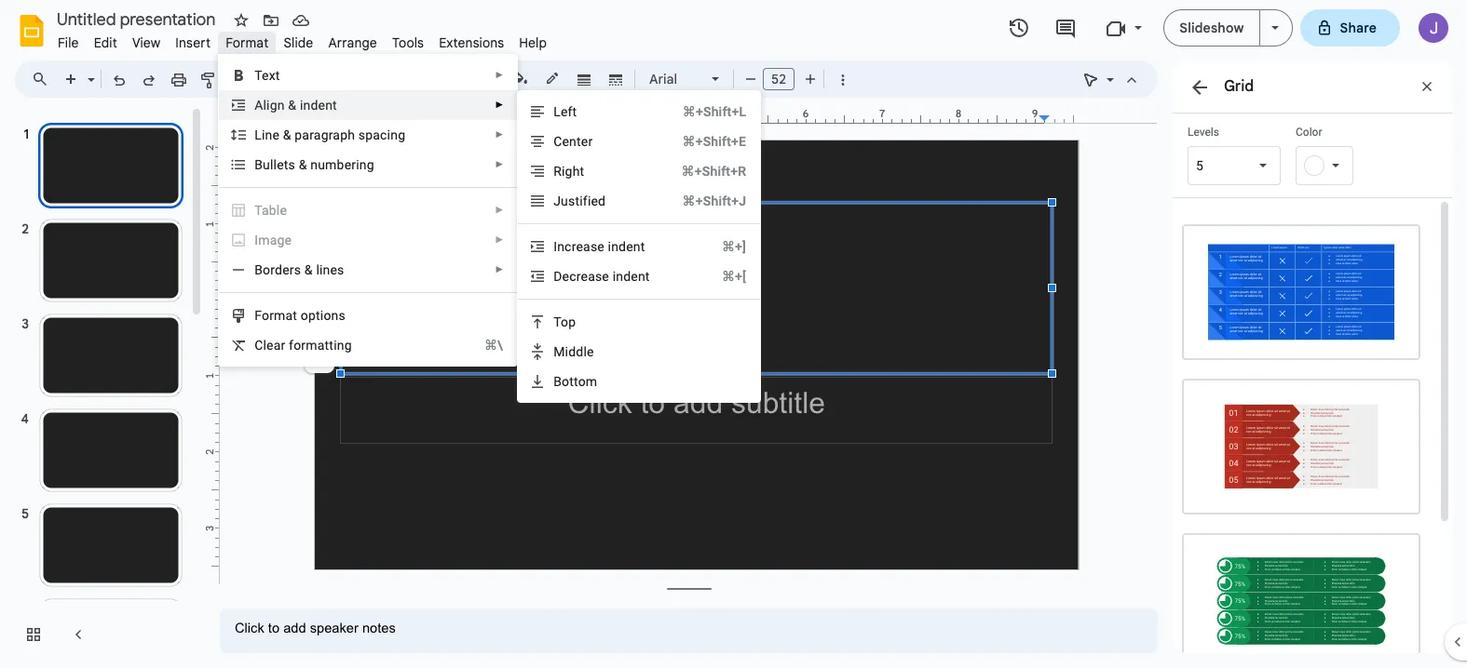 Task type: describe. For each thing, give the bounding box(es) containing it.
line & paragraph spacing l element
[[254, 128, 411, 143]]

justified j element
[[554, 194, 611, 209]]

& right the s
[[299, 157, 307, 172]]

format for format
[[226, 34, 269, 51]]

t
[[284, 157, 288, 172]]

main toolbar
[[55, 65, 857, 95]]

⌘+shift+e
[[682, 134, 746, 149]]

format options \ element
[[254, 308, 351, 323]]

► for bulle
[[495, 159, 504, 170]]

b
[[554, 375, 562, 389]]

increase indent i element
[[554, 239, 651, 254]]

menu containing l
[[511, 0, 761, 634]]

mode and view toolbar
[[1076, 61, 1147, 98]]

ustified
[[561, 194, 606, 209]]

j ustified
[[554, 194, 606, 209]]

borders
[[254, 263, 301, 278]]

left l element
[[554, 104, 583, 119]]

new slide with layout image
[[83, 67, 95, 74]]

bulle
[[254, 157, 284, 172]]

color
[[1296, 126, 1322, 139]]

⌘\
[[484, 338, 503, 353]]

c for lear
[[254, 338, 263, 353]]

Font size text field
[[764, 68, 794, 90]]

grid
[[1224, 77, 1254, 96]]

help
[[519, 34, 547, 51]]

format options
[[254, 308, 346, 323]]

j
[[554, 194, 561, 209]]

s
[[288, 157, 295, 172]]

border color: transparent image
[[542, 66, 563, 90]]

l for ine
[[254, 128, 262, 143]]

shrink text on overflow image
[[307, 346, 333, 372]]

m
[[554, 345, 565, 360]]

i for ncrease
[[554, 239, 557, 254]]

& left lines
[[304, 263, 313, 278]]

table menu item
[[219, 196, 517, 225]]

borders & lines q element
[[254, 263, 350, 278]]

levels
[[1188, 126, 1219, 139]]

format for format options
[[254, 308, 297, 323]]

presentation options image
[[1271, 26, 1279, 30]]

m
[[258, 233, 270, 248]]

i m age
[[254, 233, 292, 248]]

table 2 element
[[254, 203, 293, 218]]

formatting
[[289, 338, 352, 353]]

top t element
[[554, 315, 582, 330]]

slide menu item
[[276, 32, 321, 54]]

► for borders & lines
[[495, 265, 504, 275]]

indent for d ecrease indent
[[613, 269, 650, 284]]

numbering
[[310, 157, 374, 172]]

d
[[554, 269, 562, 284]]

i ncrease indent
[[554, 239, 645, 254]]

Five rows of information with check marks and details. Accent color: #4285f4, close to cornflower blue. radio
[[1173, 215, 1430, 370]]

Five rows of information with arrow shape pointing rightward towards details. Accent color: #db4437, close to light red berry 1. radio
[[1173, 370, 1430, 524]]

text
[[254, 68, 280, 83]]

insert
[[175, 34, 211, 51]]

l ine & paragraph spacing
[[254, 128, 405, 143]]

r
[[554, 164, 562, 179]]

eft
[[561, 104, 577, 119]]

slideshow
[[1180, 20, 1244, 36]]

bulle t s & numbering
[[254, 157, 374, 172]]

⌘+[
[[722, 269, 746, 284]]

extensions
[[439, 34, 504, 51]]

⌘+shift+r element
[[659, 162, 746, 181]]

edit menu item
[[86, 32, 125, 54]]

lines
[[316, 263, 344, 278]]

share button
[[1300, 9, 1400, 47]]

slide
[[284, 34, 313, 51]]

d ecrease indent
[[554, 269, 650, 284]]

c enter
[[554, 134, 593, 149]]

& right the ine
[[283, 128, 291, 143]]

insert menu item
[[168, 32, 218, 54]]

format menu item
[[218, 32, 276, 54]]

enter
[[562, 134, 593, 149]]

i for m
[[254, 233, 258, 248]]

left margin image
[[316, 109, 354, 123]]

⌘+shift+r
[[682, 164, 746, 179]]

c lear formatting
[[254, 338, 352, 353]]

ottom
[[562, 375, 597, 389]]

file menu item
[[50, 32, 86, 54]]

c for enter
[[554, 134, 562, 149]]

& right lign
[[288, 98, 297, 113]]

menu bar inside 'menu bar' banner
[[50, 24, 554, 55]]

0 vertical spatial indent
[[300, 98, 337, 113]]



Task type: vqa. For each thing, say whether or not it's contained in the screenshot.


Task type: locate. For each thing, give the bounding box(es) containing it.
5 ► from the top
[[495, 205, 504, 215]]

menu containing text
[[218, 54, 518, 367]]

menu bar containing file
[[50, 24, 554, 55]]

m iddle
[[554, 345, 594, 360]]

2 vertical spatial indent
[[613, 269, 650, 284]]

►
[[495, 70, 504, 80], [495, 100, 504, 110], [495, 129, 504, 140], [495, 159, 504, 170], [495, 205, 504, 215], [495, 235, 504, 245], [495, 265, 504, 275]]

indent up paragraph
[[300, 98, 337, 113]]

0 vertical spatial l
[[554, 104, 561, 119]]

border weight option
[[573, 66, 595, 92]]

c down format options
[[254, 338, 263, 353]]

view menu item
[[125, 32, 168, 54]]

1 horizontal spatial c
[[554, 134, 562, 149]]

option group
[[1173, 198, 1437, 669]]

t op
[[554, 315, 576, 330]]

► for text
[[495, 70, 504, 80]]

► for table
[[495, 205, 504, 215]]

fill color: transparent image
[[510, 66, 531, 90]]

1 vertical spatial indent
[[608, 239, 645, 254]]

op
[[561, 315, 576, 330]]

1 vertical spatial c
[[254, 338, 263, 353]]

spacing
[[358, 128, 405, 143]]

r ight
[[554, 164, 584, 179]]

bottom b element
[[554, 375, 603, 389]]

⌘+shift+j
[[682, 194, 746, 209]]

borders & lines
[[254, 263, 344, 278]]

options
[[301, 308, 346, 323]]

⌘+left bracket element
[[700, 267, 746, 286]]

c up "r"
[[554, 134, 562, 149]]

text s element
[[254, 68, 286, 83]]

format inside menu item
[[226, 34, 269, 51]]

indent down increase indent i element
[[613, 269, 650, 284]]

image m element
[[254, 233, 297, 248]]

middle m element
[[554, 345, 600, 360]]

ight
[[562, 164, 584, 179]]

menu
[[511, 0, 761, 634], [218, 54, 518, 367]]

1 ► from the top
[[495, 70, 504, 80]]

⌘backslash element
[[462, 336, 503, 355]]

► inside table menu item
[[495, 205, 504, 215]]

help menu item
[[512, 32, 554, 54]]

center c element
[[554, 134, 598, 149]]

clear formatting c element
[[254, 338, 357, 353]]

table
[[254, 203, 287, 218]]

navigation inside 'grid' application
[[0, 105, 205, 669]]

ecrease
[[562, 269, 609, 284]]

menu bar banner
[[0, 0, 1467, 669]]

l
[[554, 104, 561, 119], [254, 128, 262, 143]]

l up c enter
[[554, 104, 561, 119]]

color button
[[1296, 125, 1389, 185]]

right r element
[[554, 164, 590, 179]]

extensions menu item
[[431, 32, 512, 54]]

1 vertical spatial format
[[254, 308, 297, 323]]

edit
[[94, 34, 117, 51]]

l for eft
[[554, 104, 561, 119]]

age
[[270, 233, 292, 248]]

arrange menu item
[[321, 32, 385, 54]]

⌘+shift+e element
[[660, 132, 746, 151]]

decrease indent d element
[[554, 269, 655, 284]]

2 ► from the top
[[495, 100, 504, 110]]

option
[[305, 344, 334, 374]]

levels list box
[[1188, 125, 1281, 185]]

Font size field
[[763, 68, 802, 95]]

t
[[554, 315, 561, 330]]

1 horizontal spatial l
[[554, 104, 561, 119]]

i left "age"
[[254, 233, 258, 248]]

arial
[[649, 71, 677, 88]]

► for i
[[495, 235, 504, 245]]

⌘+shift+j element
[[660, 192, 746, 211]]

l down a
[[254, 128, 262, 143]]

4 ► from the top
[[495, 159, 504, 170]]

ine
[[262, 128, 280, 143]]

a
[[254, 98, 263, 113]]

slideshow button
[[1164, 9, 1260, 47]]

indent up decrease indent d element
[[608, 239, 645, 254]]

arrange
[[328, 34, 377, 51]]

right margin image
[[1040, 109, 1078, 123]]

ncrease
[[557, 239, 605, 254]]

tools
[[392, 34, 424, 51]]

0 vertical spatial c
[[554, 134, 562, 149]]

i up d
[[554, 239, 557, 254]]

iddle
[[565, 345, 594, 360]]

0 horizontal spatial c
[[254, 338, 263, 353]]

⌘+]
[[722, 239, 746, 254]]

lign
[[263, 98, 285, 113]]

⌘+right bracket element
[[700, 238, 746, 256]]

border dash option
[[605, 66, 627, 92]]

option group inside grid section
[[1173, 198, 1437, 669]]

1 vertical spatial l
[[254, 128, 262, 143]]

1 horizontal spatial i
[[554, 239, 557, 254]]

indent for i ncrease indent
[[608, 239, 645, 254]]

b ottom
[[554, 375, 597, 389]]

menu item
[[219, 225, 517, 255]]

0 horizontal spatial l
[[254, 128, 262, 143]]

⌘+shift+l element
[[660, 102, 746, 121]]

format down star option
[[226, 34, 269, 51]]

view
[[132, 34, 161, 51]]

grid section
[[1173, 61, 1452, 669]]

5
[[1196, 158, 1204, 173]]

6 ► from the top
[[495, 235, 504, 245]]

file
[[58, 34, 79, 51]]

⌘+shift+l
[[683, 104, 746, 119]]

share
[[1340, 20, 1377, 36]]

indent
[[300, 98, 337, 113], [608, 239, 645, 254], [613, 269, 650, 284]]

bullets & numbering t element
[[254, 157, 380, 172]]

0 horizontal spatial i
[[254, 233, 258, 248]]

Rename text field
[[50, 7, 226, 30]]

format
[[226, 34, 269, 51], [254, 308, 297, 323]]

navigation
[[0, 105, 205, 669]]

c
[[554, 134, 562, 149], [254, 338, 263, 353]]

live pointer settings image
[[1102, 67, 1114, 74]]

7 ► from the top
[[495, 265, 504, 275]]

a lign & indent
[[254, 98, 337, 113]]

3 ► from the top
[[495, 129, 504, 140]]

l eft
[[554, 104, 577, 119]]

paragraph
[[295, 128, 355, 143]]

&
[[288, 98, 297, 113], [283, 128, 291, 143], [299, 157, 307, 172], [304, 263, 313, 278]]

lear
[[263, 338, 285, 353]]

grid application
[[0, 0, 1467, 669]]

Menus field
[[23, 66, 64, 92]]

menu bar
[[50, 24, 554, 55]]

0 vertical spatial format
[[226, 34, 269, 51]]

format up lear at the bottom of page
[[254, 308, 297, 323]]

font list. arial selected. option
[[649, 66, 701, 92]]

align & indent a element
[[254, 98, 343, 113]]

tools menu item
[[385, 32, 431, 54]]

Star checkbox
[[228, 7, 254, 34]]

Five rounded-edged rows of information with percentages and two columns of bulleted details. Accent color: #0f9d58, close to green 11. radio
[[1173, 524, 1430, 669]]

menu item containing i
[[219, 225, 517, 255]]

format inside "menu"
[[254, 308, 297, 323]]

i
[[254, 233, 258, 248], [554, 239, 557, 254]]



